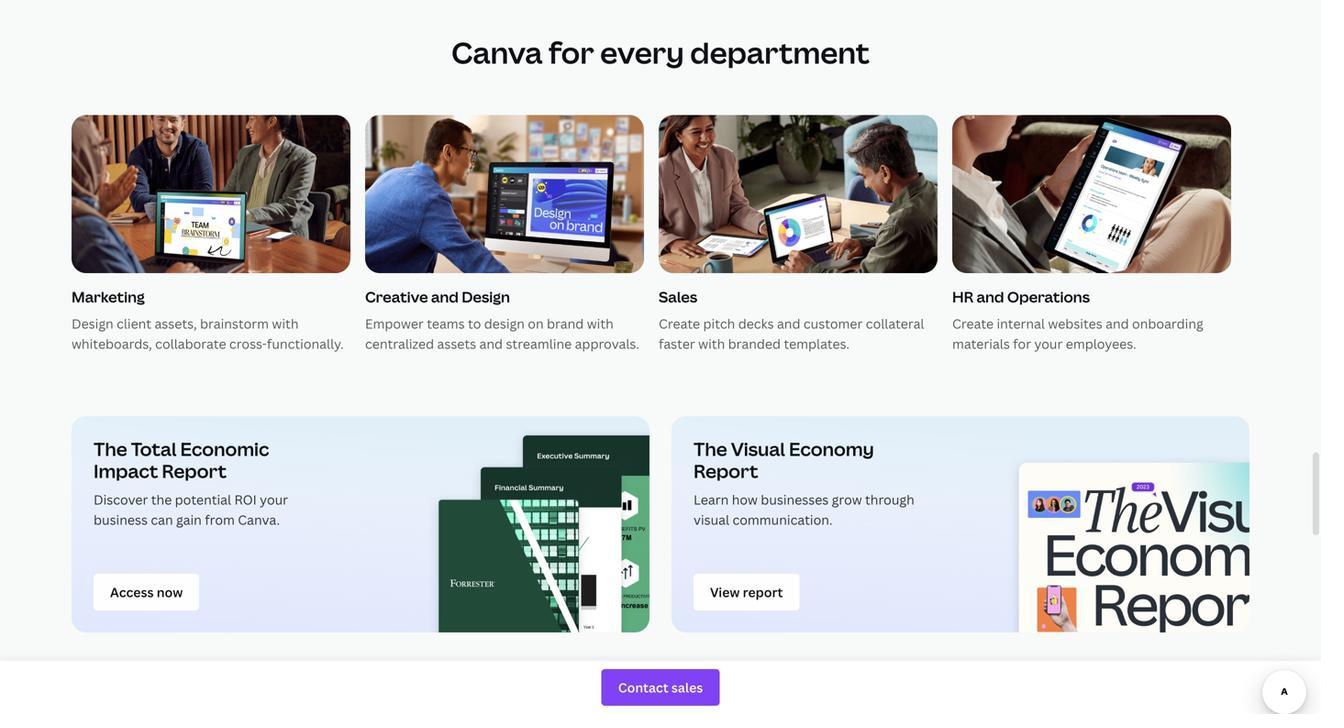 Task type: vqa. For each thing, say whether or not it's contained in the screenshot.
left Create
yes



Task type: describe. For each thing, give the bounding box(es) containing it.
and right the hr
[[977, 287, 1004, 307]]

collaborate
[[155, 336, 226, 353]]

hr
[[952, 287, 974, 307]]

hr and operations create internal websites and onboarding materials for your employees.
[[952, 287, 1204, 353]]

and up employees.
[[1106, 315, 1129, 333]]

learn how businesses grow through visual communication. image
[[972, 417, 1250, 633]]

create inside sales create pitch decks and customer collateral faster with branded templates.
[[659, 315, 700, 333]]

streamline
[[506, 336, 572, 353]]

visual
[[694, 512, 729, 529]]

discover the potential roi your business can gain from canva.
[[94, 492, 288, 529]]

with inside creative and design empower teams to design on brand with centralized assets and streamline approvals.
[[587, 315, 614, 333]]

marketing
[[72, 287, 145, 307]]

approvals.
[[575, 336, 639, 353]]

design inside creative and design empower teams to design on brand with centralized assets and streamline approvals.
[[462, 287, 510, 307]]

learn how businesses grow through visual communication.
[[694, 492, 915, 529]]

teams
[[427, 315, 465, 333]]

gain
[[176, 512, 202, 529]]

potential
[[175, 492, 231, 509]]

the for impact
[[94, 437, 127, 462]]

with inside sales create pitch decks and customer collateral faster with branded templates.
[[698, 336, 725, 353]]

department
[[690, 33, 870, 73]]

and up teams
[[431, 287, 459, 307]]

through
[[865, 492, 915, 509]]

your inside discover the potential roi your business can gain from canva.
[[260, 492, 288, 509]]

assets
[[437, 336, 476, 353]]

centralized
[[365, 336, 434, 353]]

the
[[151, 492, 172, 509]]

and down design
[[479, 336, 503, 353]]

whiteboards,
[[72, 336, 152, 353]]

creative and design empower teams to design on brand with centralized assets and streamline approvals.
[[365, 287, 639, 353]]

economy
[[789, 437, 874, 462]]

roi
[[234, 492, 257, 509]]

total
[[131, 437, 177, 462]]

to
[[468, 315, 481, 333]]

canva
[[451, 33, 543, 73]]

materials
[[952, 336, 1010, 353]]

functionally.
[[267, 336, 344, 353]]

templates.
[[784, 336, 850, 353]]

pitch
[[703, 315, 735, 333]]

empower
[[365, 315, 424, 333]]

canva.
[[238, 512, 280, 529]]

design
[[484, 315, 525, 333]]

client
[[117, 315, 151, 333]]

front cover of a report with a "forrester" logo. additional report pages with the headings "executive summary" and "financial summary" image
[[372, 417, 650, 633]]

learn
[[694, 492, 729, 509]]

employees.
[[1066, 336, 1137, 353]]

and inside sales create pitch decks and customer collateral faster with branded templates.
[[777, 315, 801, 333]]

the for report
[[694, 437, 727, 462]]



Task type: locate. For each thing, give the bounding box(es) containing it.
brainstorm
[[200, 315, 269, 333]]

your up canva.
[[260, 492, 288, 509]]

the total economic impact report
[[94, 437, 269, 484]]

business
[[94, 512, 148, 529]]

economic
[[180, 437, 269, 462]]

1 horizontal spatial the
[[694, 437, 727, 462]]

report up the learn
[[694, 459, 758, 484]]

1 create from the left
[[659, 315, 700, 333]]

create up faster
[[659, 315, 700, 333]]

grow
[[832, 492, 862, 509]]

for inside hr and operations create internal websites and onboarding materials for your employees.
[[1013, 336, 1031, 353]]

1 horizontal spatial design
[[462, 287, 510, 307]]

branded
[[728, 336, 781, 353]]

operations
[[1007, 287, 1090, 307]]

for down internal
[[1013, 336, 1031, 353]]

the inside the total economic impact report
[[94, 437, 127, 462]]

assets,
[[155, 315, 197, 333]]

and right decks
[[777, 315, 801, 333]]

internal
[[997, 315, 1045, 333]]

create up materials
[[952, 315, 994, 333]]

with down pitch
[[698, 336, 725, 353]]

0 horizontal spatial create
[[659, 315, 700, 333]]

your down websites
[[1035, 336, 1063, 353]]

report up potential
[[162, 459, 227, 484]]

2 the from the left
[[694, 437, 727, 462]]

every
[[600, 33, 684, 73]]

for left every
[[549, 33, 594, 73]]

1 horizontal spatial create
[[952, 315, 994, 333]]

your
[[1035, 336, 1063, 353], [260, 492, 288, 509]]

1 horizontal spatial report
[[694, 459, 758, 484]]

sales
[[659, 287, 697, 307]]

communication.
[[733, 512, 833, 529]]

design inside marketing design client assets, brainstorm with whiteboards, collaborate cross-functionally.
[[72, 315, 113, 333]]

the inside the visual economy report
[[694, 437, 727, 462]]

1 vertical spatial your
[[260, 492, 288, 509]]

1 report from the left
[[162, 459, 227, 484]]

0 horizontal spatial report
[[162, 459, 227, 484]]

0 horizontal spatial with
[[272, 315, 299, 333]]

1 horizontal spatial your
[[1035, 336, 1063, 353]]

the left total
[[94, 437, 127, 462]]

the left visual
[[694, 437, 727, 462]]

0 horizontal spatial the
[[94, 437, 127, 462]]

from
[[205, 512, 235, 529]]

cross-
[[229, 336, 267, 353]]

how
[[732, 492, 758, 509]]

with
[[272, 315, 299, 333], [587, 315, 614, 333], [698, 336, 725, 353]]

0 vertical spatial design
[[462, 287, 510, 307]]

businesses
[[761, 492, 829, 509]]

visual
[[731, 437, 785, 462]]

1 horizontal spatial for
[[1013, 336, 1031, 353]]

0 vertical spatial for
[[549, 33, 594, 73]]

0 vertical spatial your
[[1035, 336, 1063, 353]]

2 horizontal spatial with
[[698, 336, 725, 353]]

with inside marketing design client assets, brainstorm with whiteboards, collaborate cross-functionally.
[[272, 315, 299, 333]]

on
[[528, 315, 544, 333]]

0 horizontal spatial your
[[260, 492, 288, 509]]

0 horizontal spatial for
[[549, 33, 594, 73]]

report inside the total economic impact report
[[162, 459, 227, 484]]

create
[[659, 315, 700, 333], [952, 315, 994, 333]]

design up to
[[462, 287, 510, 307]]

faster
[[659, 336, 695, 353]]

report
[[162, 459, 227, 484], [694, 459, 758, 484]]

2 report from the left
[[694, 459, 758, 484]]

brand
[[547, 315, 584, 333]]

websites
[[1048, 315, 1103, 333]]

sales create pitch decks and customer collateral faster with branded templates.
[[659, 287, 924, 353]]

marketing design client assets, brainstorm with whiteboards, collaborate cross-functionally.
[[72, 287, 344, 353]]

creative
[[365, 287, 428, 307]]

onboarding
[[1132, 315, 1204, 333]]

can
[[151, 512, 173, 529]]

decks
[[738, 315, 774, 333]]

1 horizontal spatial with
[[587, 315, 614, 333]]

your inside hr and operations create internal websites and onboarding materials for your employees.
[[1035, 336, 1063, 353]]

and
[[431, 287, 459, 307], [977, 287, 1004, 307], [777, 315, 801, 333], [1106, 315, 1129, 333], [479, 336, 503, 353]]

the
[[94, 437, 127, 462], [694, 437, 727, 462]]

customer
[[804, 315, 863, 333]]

design up whiteboards,
[[72, 315, 113, 333]]

canva for every department
[[451, 33, 870, 73]]

2 create from the left
[[952, 315, 994, 333]]

1 the from the left
[[94, 437, 127, 462]]

with up functionally.
[[272, 315, 299, 333]]

collateral
[[866, 315, 924, 333]]

1 vertical spatial for
[[1013, 336, 1031, 353]]

create inside hr and operations create internal websites and onboarding materials for your employees.
[[952, 315, 994, 333]]

discover
[[94, 492, 148, 509]]

the visual economy report
[[694, 437, 874, 484]]

0 horizontal spatial design
[[72, 315, 113, 333]]

design
[[462, 287, 510, 307], [72, 315, 113, 333]]

for
[[549, 33, 594, 73], [1013, 336, 1031, 353]]

with up the approvals.
[[587, 315, 614, 333]]

1 vertical spatial design
[[72, 315, 113, 333]]

impact
[[94, 459, 158, 484]]

report inside the visual economy report
[[694, 459, 758, 484]]



